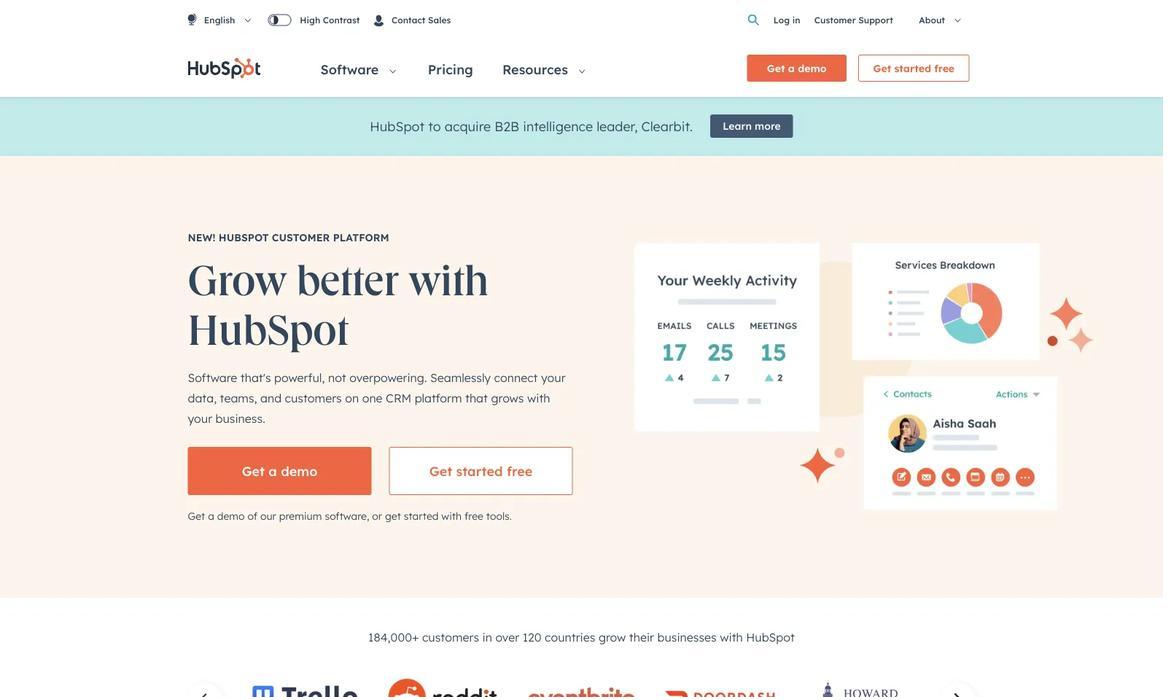 Task type: locate. For each thing, give the bounding box(es) containing it.
1 vertical spatial hubspot
[[188, 302, 349, 359]]

support
[[859, 14, 894, 25]]

business.
[[216, 411, 265, 426]]

1 horizontal spatial in
[[793, 14, 801, 25]]

software up data,
[[188, 370, 237, 385]]

get a demo down log in 'link' on the right top of page
[[768, 62, 827, 74]]

demo for the leftmost get a demo link
[[281, 463, 318, 479]]

learn
[[723, 120, 752, 132]]

get started free up tools. on the bottom of page
[[430, 463, 533, 479]]

1 horizontal spatial get started free link
[[859, 55, 970, 82]]

0 horizontal spatial started
[[404, 510, 439, 522]]

1 horizontal spatial a
[[269, 463, 277, 479]]

customers
[[285, 391, 342, 405], [422, 630, 480, 645]]

customer support link
[[815, 14, 894, 25]]

get a demo for the leftmost get a demo link
[[242, 463, 318, 479]]

started up tools. on the bottom of page
[[456, 463, 503, 479]]

and
[[261, 391, 282, 405]]

software inside dropdown button
[[321, 61, 383, 78]]

get started free link down about
[[859, 55, 970, 82]]

customers up reddit image
[[422, 630, 480, 645]]

hubspot
[[219, 231, 269, 244]]

0 horizontal spatial hubspot
[[188, 302, 349, 359]]

started
[[895, 62, 932, 74], [456, 463, 503, 479], [404, 510, 439, 522]]

0 vertical spatial hubspot
[[370, 118, 425, 134]]

get started free for the leftmost get a demo link
[[430, 463, 533, 479]]

get started free
[[874, 62, 955, 74], [430, 463, 533, 479]]

connect
[[494, 370, 538, 385]]

0 vertical spatial started
[[895, 62, 932, 74]]

software button
[[303, 39, 411, 97]]

high contrast button
[[268, 12, 360, 28]]

2 horizontal spatial started
[[895, 62, 932, 74]]

0 horizontal spatial free
[[465, 510, 484, 522]]

a
[[789, 62, 795, 74], [269, 463, 277, 479], [208, 510, 214, 522]]

a down log in 'link' on the right top of page
[[789, 62, 795, 74]]

1 vertical spatial started
[[456, 463, 503, 479]]

0 vertical spatial free
[[935, 62, 955, 74]]

your
[[541, 370, 566, 385], [188, 411, 212, 426]]

184,000+
[[369, 630, 419, 645]]

new!
[[188, 231, 216, 244]]

get started free for topmost get a demo link
[[874, 62, 955, 74]]

0 vertical spatial get started free link
[[859, 55, 970, 82]]

0 vertical spatial in
[[793, 14, 801, 25]]

1 horizontal spatial customers
[[422, 630, 480, 645]]

184,000+ customers in over 120 countries grow their businesses with hubspot
[[369, 630, 795, 645]]

customers inside software that's powerful, not overpowering. seamlessly connect your data, teams, and customers on one crm platform that grows with your business.
[[285, 391, 342, 405]]

1 vertical spatial demo
[[281, 463, 318, 479]]

resources
[[503, 61, 572, 78]]

1 vertical spatial customers
[[422, 630, 480, 645]]

started down about
[[895, 62, 932, 74]]

software inside software that's powerful, not overpowering. seamlessly connect your data, teams, and customers on one crm platform that grows with your business.
[[188, 370, 237, 385]]

1 vertical spatial free
[[507, 463, 533, 479]]

0 horizontal spatial get started free link
[[389, 447, 573, 495]]

that
[[466, 391, 488, 405]]

log in
[[774, 14, 801, 25]]

0 horizontal spatial in
[[483, 630, 493, 645]]

b2b
[[495, 118, 520, 134]]

log in link
[[774, 12, 801, 27]]

0 horizontal spatial your
[[188, 411, 212, 426]]

get started free link
[[859, 55, 970, 82], [389, 447, 573, 495]]

hubspot image
[[188, 57, 261, 79]]

customer
[[272, 231, 330, 244]]

one
[[362, 391, 383, 405]]

tools.
[[487, 510, 512, 522]]

your right connect
[[541, 370, 566, 385]]

hubspot to acquire b2b intelligence leader, clearbit.
[[370, 118, 693, 134]]

started right get
[[404, 510, 439, 522]]

2 horizontal spatial demo
[[798, 62, 827, 74]]

a left of
[[208, 510, 214, 522]]

get started free link for topmost get a demo link
[[859, 55, 970, 82]]

1 horizontal spatial software
[[321, 61, 383, 78]]

free down about dropdown button
[[935, 62, 955, 74]]

0 vertical spatial customers
[[285, 391, 342, 405]]

demo up premium
[[281, 463, 318, 479]]

in right log
[[793, 14, 801, 25]]

demo left of
[[217, 510, 245, 522]]

pricing link
[[411, 39, 485, 97]]

free for topmost get a demo link
[[935, 62, 955, 74]]

1 vertical spatial software
[[188, 370, 237, 385]]

0 vertical spatial get a demo
[[768, 62, 827, 74]]

1 horizontal spatial started
[[456, 463, 503, 479]]

1 vertical spatial a
[[269, 463, 277, 479]]

1 horizontal spatial get a demo
[[768, 62, 827, 74]]

free
[[935, 62, 955, 74], [507, 463, 533, 479], [465, 510, 484, 522]]

free up tools. on the bottom of page
[[507, 463, 533, 479]]

get started free down about
[[874, 62, 955, 74]]

leader,
[[597, 118, 638, 134]]

get a demo link up our
[[188, 447, 372, 495]]

software
[[321, 61, 383, 78], [188, 370, 237, 385]]

started for topmost get a demo link
[[895, 62, 932, 74]]

get a demo up our
[[242, 463, 318, 479]]

get a demo
[[768, 62, 827, 74], [242, 463, 318, 479]]

1 horizontal spatial get started free
[[874, 62, 955, 74]]

1 horizontal spatial free
[[507, 463, 533, 479]]

0 vertical spatial a
[[789, 62, 795, 74]]

hubspot
[[370, 118, 425, 134], [188, 302, 349, 359], [747, 630, 795, 645]]

or
[[372, 510, 382, 522]]

2 horizontal spatial hubspot
[[747, 630, 795, 645]]

data,
[[188, 391, 217, 405]]

0 horizontal spatial software
[[188, 370, 237, 385]]

2 vertical spatial demo
[[217, 510, 245, 522]]

overpowering.
[[350, 370, 427, 385]]

1 vertical spatial in
[[483, 630, 493, 645]]

2 vertical spatial a
[[208, 510, 214, 522]]

2 horizontal spatial free
[[935, 62, 955, 74]]

0 vertical spatial software
[[321, 61, 383, 78]]

contrast
[[323, 15, 360, 26]]

0 horizontal spatial get started free
[[430, 463, 533, 479]]

a up our
[[269, 463, 277, 479]]

demo
[[798, 62, 827, 74], [281, 463, 318, 479], [217, 510, 245, 522]]

about
[[920, 14, 948, 25]]

software down contrast
[[321, 61, 383, 78]]

your down data,
[[188, 411, 212, 426]]

our
[[260, 510, 276, 522]]

1 vertical spatial get a demo
[[242, 463, 318, 479]]

0 vertical spatial demo
[[798, 62, 827, 74]]

1 horizontal spatial your
[[541, 370, 566, 385]]

get a demo link
[[747, 55, 847, 82], [188, 447, 372, 495]]

get started free link up tools. on the bottom of page
[[389, 447, 573, 495]]

1 horizontal spatial demo
[[281, 463, 318, 479]]

1 vertical spatial get started free
[[430, 463, 533, 479]]

get a demo link down log in 'link' on the right top of page
[[747, 55, 847, 82]]

0 horizontal spatial a
[[208, 510, 214, 522]]

0 vertical spatial get started free
[[874, 62, 955, 74]]

0 vertical spatial get a demo link
[[747, 55, 847, 82]]

0 horizontal spatial customers
[[285, 391, 342, 405]]

customer
[[815, 14, 856, 25]]

free left tools. on the bottom of page
[[465, 510, 484, 522]]

1 vertical spatial get a demo link
[[188, 447, 372, 495]]

software for software that's powerful, not overpowering. seamlessly connect your data, teams, and customers on one crm platform that grows with your business.
[[188, 370, 237, 385]]

platform
[[415, 391, 462, 405]]

in left over at the left bottom
[[483, 630, 493, 645]]

in
[[793, 14, 801, 25], [483, 630, 493, 645]]

with
[[409, 253, 489, 309], [528, 391, 551, 405], [442, 510, 462, 522], [720, 630, 743, 645]]

1 horizontal spatial get a demo link
[[747, 55, 847, 82]]

customers down powerful,
[[285, 391, 342, 405]]

software for software
[[321, 61, 383, 78]]

0 vertical spatial your
[[541, 370, 566, 385]]

log
[[774, 14, 790, 25]]

on
[[345, 391, 359, 405]]

get
[[768, 62, 786, 74], [874, 62, 892, 74], [242, 463, 265, 479], [430, 463, 453, 479], [188, 510, 205, 522]]

seamlessly
[[431, 370, 491, 385]]

0 horizontal spatial get a demo
[[242, 463, 318, 479]]

high
[[300, 15, 321, 26]]

1 vertical spatial get started free link
[[389, 447, 573, 495]]

demo down customer
[[798, 62, 827, 74]]

of
[[248, 510, 258, 522]]

acquire
[[445, 118, 491, 134]]



Task type: describe. For each thing, give the bounding box(es) containing it.
to
[[429, 118, 441, 134]]

with inside the grow better with hubspot
[[409, 253, 489, 309]]

reddit image
[[387, 679, 500, 698]]

get a demo for topmost get a demo link
[[768, 62, 827, 74]]

pricing
[[428, 61, 474, 78]]

demo for topmost get a demo link
[[798, 62, 827, 74]]

customer support
[[815, 14, 894, 25]]

2 horizontal spatial a
[[789, 62, 795, 74]]

free for the leftmost get a demo link
[[507, 463, 533, 479]]

software,
[[325, 510, 370, 522]]

grows
[[491, 391, 524, 405]]

software that's powerful, not overpowering. seamlessly connect your data, teams, and customers on one crm platform that grows with your business.
[[188, 370, 566, 426]]

their
[[630, 630, 655, 645]]

sales
[[428, 14, 451, 25]]

howard university image
[[803, 676, 916, 698]]

crm
[[386, 391, 412, 405]]

contact sales
[[389, 14, 451, 25]]

hubspot inside the grow better with hubspot
[[188, 302, 349, 359]]

contact sales link
[[362, 3, 463, 36]]

in inside 'link'
[[793, 14, 801, 25]]

learn more link
[[711, 115, 794, 138]]

platform
[[333, 231, 390, 244]]

businesses
[[658, 630, 717, 645]]

learn more
[[723, 120, 781, 132]]

grow
[[599, 630, 626, 645]]

grow better with hubspot
[[188, 253, 499, 359]]

view of a hubspot user's weekly email, calling, and meeting activity, a contact record, and a customer service report in their hubspot crm platform image
[[635, 243, 1094, 511]]

with inside software that's powerful, not overpowering. seamlessly connect your data, teams, and customers on one crm platform that grows with your business.
[[528, 391, 551, 405]]

120
[[523, 630, 542, 645]]

eventbrite image
[[525, 686, 639, 698]]

2 vertical spatial started
[[404, 510, 439, 522]]

new! hubspot customer platform
[[188, 231, 390, 244]]

not
[[328, 370, 346, 385]]

high contrast
[[300, 15, 360, 26]]

better
[[297, 253, 399, 309]]

english
[[202, 14, 235, 25]]

teams,
[[220, 391, 257, 405]]

intelligence
[[523, 118, 593, 134]]

doordash image
[[664, 691, 777, 698]]

english button
[[188, 0, 266, 39]]

0 horizontal spatial demo
[[217, 510, 245, 522]]

powerful,
[[274, 370, 325, 385]]

1 horizontal spatial hubspot
[[370, 118, 425, 134]]

premium
[[279, 510, 322, 522]]

countries
[[545, 630, 596, 645]]

get started free link for the leftmost get a demo link
[[389, 447, 573, 495]]

started for the leftmost get a demo link
[[456, 463, 503, 479]]

grow
[[188, 253, 287, 309]]

that's
[[241, 370, 271, 385]]

1 vertical spatial your
[[188, 411, 212, 426]]

0 horizontal spatial get a demo link
[[188, 447, 372, 495]]

about button
[[908, 3, 976, 36]]

more
[[755, 120, 781, 132]]

2 vertical spatial hubspot
[[747, 630, 795, 645]]

clearbit.
[[642, 118, 693, 134]]

2 vertical spatial free
[[465, 510, 484, 522]]

resources button
[[485, 39, 600, 97]]

Search search field
[[745, 11, 772, 29]]

get
[[385, 510, 401, 522]]

contact
[[392, 14, 426, 25]]

trello image
[[248, 684, 361, 698]]

over
[[496, 630, 520, 645]]

get a demo of our premium software, or get started with free tools.
[[188, 510, 512, 522]]



Task type: vqa. For each thing, say whether or not it's contained in the screenshot.
our
yes



